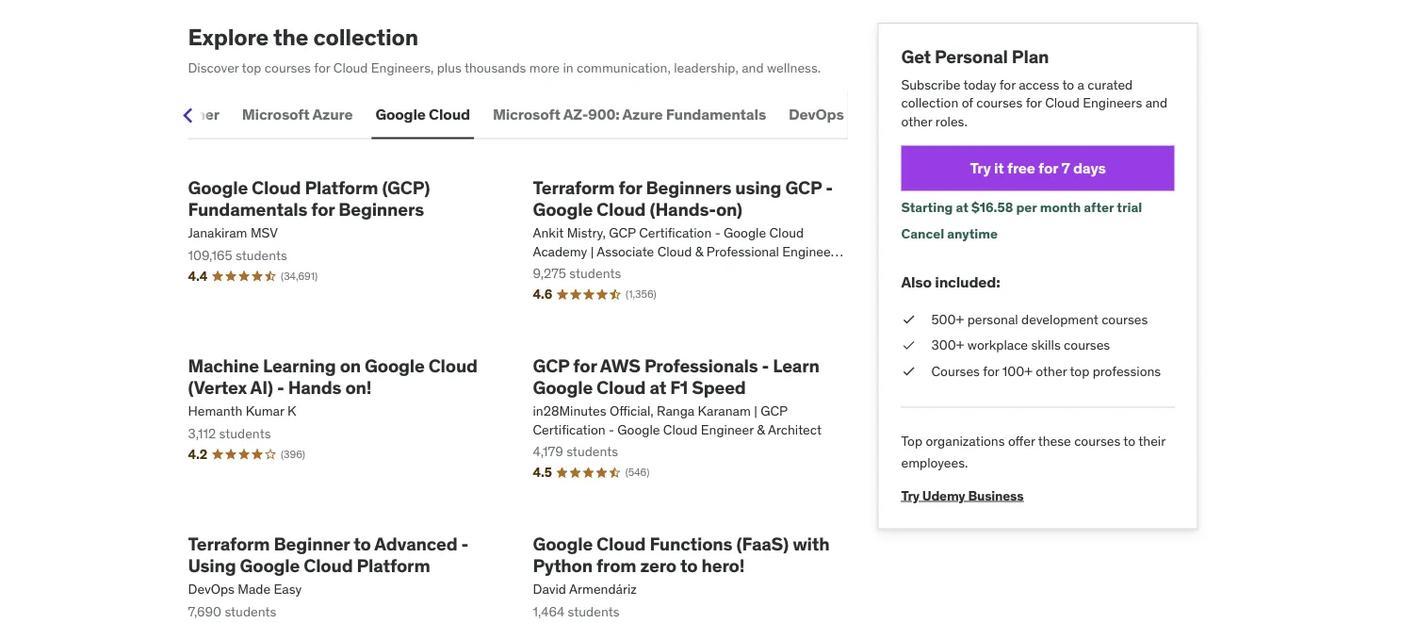 Task type: describe. For each thing, give the bounding box(es) containing it.
wellness.
[[767, 59, 821, 76]]

architect
[[768, 421, 822, 438]]

- down 'official,'
[[609, 421, 615, 438]]

courses for 100+ other top professions
[[932, 363, 1162, 380]]

workplace
[[968, 337, 1029, 354]]

for inside explore the collection discover top courses for cloud engineers, plus thousands more in communication, leadership, and wellness.
[[314, 59, 330, 76]]

109,165
[[188, 246, 232, 263]]

microsoft azure button
[[238, 92, 357, 137]]

janakiram
[[188, 224, 247, 241]]

9,275 students
[[533, 265, 622, 282]]

microsoft az-900: azure fundamentals
[[493, 105, 767, 124]]

courses up professions
[[1102, 311, 1149, 328]]

hero!
[[702, 554, 745, 576]]

access
[[1019, 76, 1060, 93]]

and inside get personal plan subscribe today for access to a curated collection of courses for cloud engineers and other roles.
[[1146, 94, 1168, 111]]

(faas)
[[737, 532, 789, 555]]

for left 7
[[1039, 158, 1059, 178]]

official,
[[610, 402, 654, 419]]

also included:
[[902, 272, 1001, 292]]

google up in28minutes
[[533, 376, 593, 398]]

google inside terraform beginner to advanced - using google cloud platform devops made easy 7,690 students
[[240, 554, 300, 576]]

students inside terraform beginner to advanced - using google cloud platform devops made easy 7,690 students
[[225, 603, 277, 620]]

learning
[[263, 354, 336, 377]]

xsmall image for courses
[[902, 362, 917, 381]]

google down 'official,'
[[618, 421, 660, 438]]

gcp right using at the right top of page
[[786, 176, 822, 199]]

advanced
[[375, 532, 458, 555]]

personal
[[968, 311, 1019, 328]]

students inside the gcp for aws professionals - learn google cloud at f1 speed in28minutes official, ranga karanam | gcp certification - google cloud engineer & architect 4,179 students
[[567, 443, 619, 460]]

for inside google cloud platform (gcp) fundamentals for beginners janakiram msv 109,165 students
[[311, 197, 335, 220]]

students down 'associate'
[[570, 265, 622, 282]]

on)
[[716, 197, 743, 220]]

7
[[1062, 158, 1071, 178]]

4,179
[[533, 443, 564, 460]]

free
[[1008, 158, 1036, 178]]

offer
[[1009, 433, 1036, 450]]

devops inside 'devops' button
[[789, 105, 844, 124]]

top organizations offer these courses to their employees.
[[902, 433, 1166, 471]]

starting at $16.58 per month after trial cancel anytime
[[902, 199, 1143, 242]]

collection inside get personal plan subscribe today for access to a curated collection of courses for cloud engineers and other roles.
[[902, 94, 959, 111]]

google inside "button"
[[376, 105, 426, 124]]

certification inside the gcp for aws professionals - learn google cloud at f1 speed in28minutes official, ranga karanam | gcp certification - google cloud engineer & architect 4,179 students
[[533, 421, 606, 438]]

gcp up architect
[[761, 402, 788, 419]]

(1,356)
[[626, 288, 657, 301]]

fundamentals for platform
[[188, 197, 308, 220]]

try it free for 7 days
[[970, 158, 1106, 178]]

cancel
[[902, 225, 945, 242]]

skills
[[1032, 337, 1061, 354]]

to inside terraform beginner to advanced - using google cloud platform devops made easy 7,690 students
[[354, 532, 371, 555]]

leadership,
[[674, 59, 739, 76]]

f1
[[670, 376, 688, 398]]

discover
[[188, 59, 239, 76]]

$16.58
[[972, 199, 1014, 216]]

microsoft for microsoft azure
[[242, 105, 310, 124]]

courses inside top organizations offer these courses to their employees.
[[1075, 433, 1121, 450]]

for inside terraform for beginners using gcp - google cloud (hands-on) ankit mistry, gcp certification - google cloud academy | associate cloud & professional engineer certifications
[[619, 176, 642, 199]]

hemanth
[[188, 402, 243, 419]]

top for collection
[[242, 59, 262, 76]]

in28minutes
[[533, 402, 607, 419]]

fundamentals for 900:
[[666, 105, 767, 124]]

terraform beginner to advanced - using google cloud platform devops made easy 7,690 students
[[188, 532, 469, 620]]

(gcp)
[[382, 176, 430, 199]]

az-
[[564, 105, 588, 124]]

karanam
[[698, 402, 751, 419]]

professional
[[707, 243, 780, 260]]

previous image
[[173, 100, 203, 131]]

trial
[[1117, 199, 1143, 216]]

anytime
[[948, 225, 998, 242]]

per
[[1017, 199, 1038, 216]]

(hands-
[[650, 197, 716, 220]]

google cloud platform (gcp) fundamentals for beginners janakiram msv 109,165 students
[[188, 176, 430, 263]]

explore
[[188, 23, 269, 51]]

tab navigation element
[[0, 92, 848, 139]]

google up ankit
[[533, 197, 593, 220]]

k
[[288, 402, 297, 419]]

- right using at the right top of page
[[826, 176, 833, 199]]

cloud inside machine learning on google cloud (vertex ai) - hands on! hemanth kumar k 3,112 students
[[429, 354, 478, 377]]

speed
[[692, 376, 746, 398]]

today
[[964, 76, 997, 93]]

google cloud functions (faas) with python from zero to hero! link
[[533, 532, 848, 576]]

- inside terraform beginner to advanced - using google cloud platform devops made easy 7,690 students
[[461, 532, 469, 555]]

cloud inside google cloud functions (faas) with python from zero to hero! david armendáriz 1,464 students
[[597, 532, 646, 555]]

kumar
[[246, 402, 284, 419]]

development
[[1022, 311, 1099, 328]]

in
[[563, 59, 574, 76]]

900:
[[588, 105, 620, 124]]

machine learning on google cloud (vertex ai) - hands on! hemanth kumar k 3,112 students
[[188, 354, 478, 441]]

devops button
[[785, 92, 848, 137]]

also
[[902, 272, 932, 292]]

collection inside explore the collection discover top courses for cloud engineers, plus thousands more in communication, leadership, and wellness.
[[313, 23, 419, 51]]

top
[[902, 433, 923, 450]]

cloud inside google cloud platform (gcp) fundamentals for beginners janakiram msv 109,165 students
[[252, 176, 301, 199]]

at inside starting at $16.58 per month after trial cancel anytime
[[956, 199, 969, 216]]

using
[[736, 176, 782, 199]]

xsmall image for 500+
[[902, 310, 917, 329]]

gcp up in28minutes
[[533, 354, 570, 377]]

machine
[[188, 354, 259, 377]]

after
[[1085, 199, 1115, 216]]

- inside machine learning on google cloud (vertex ai) - hands on! hemanth kumar k 3,112 students
[[277, 376, 284, 398]]

starting
[[902, 199, 954, 216]]

engineers
[[1083, 94, 1143, 111]]

engineer inside the gcp for aws professionals - learn google cloud at f1 speed in28minutes official, ranga karanam | gcp certification - google cloud engineer & architect 4,179 students
[[701, 421, 754, 438]]

from
[[597, 554, 637, 576]]

(546)
[[626, 466, 650, 479]]

1356 reviews element
[[626, 287, 657, 302]]

other inside get personal plan subscribe today for access to a curated collection of courses for cloud engineers and other roles.
[[902, 113, 933, 130]]

get
[[902, 45, 932, 68]]

for left 100+
[[984, 363, 1000, 380]]

| inside terraform for beginners using gcp - google cloud (hands-on) ankit mistry, gcp certification - google cloud academy | associate cloud & professional engineer certifications
[[591, 243, 594, 260]]

4.2
[[188, 445, 207, 462]]

google cloud button
[[372, 92, 474, 137]]

associate
[[597, 243, 655, 260]]

beginners inside google cloud platform (gcp) fundamentals for beginners janakiram msv 109,165 students
[[339, 197, 424, 220]]

(396)
[[281, 447, 305, 461]]

4.5
[[533, 464, 552, 481]]

mistry,
[[567, 224, 606, 241]]

professionals
[[645, 354, 758, 377]]

functions
[[650, 532, 733, 555]]

gcp for aws professionals - learn google cloud at f1 speed in28minutes official, ranga karanam | gcp certification - google cloud engineer & architect 4,179 students
[[533, 354, 822, 460]]

professions
[[1093, 363, 1162, 380]]



Task type: vqa. For each thing, say whether or not it's contained in the screenshot.
first medium image from the bottom
no



Task type: locate. For each thing, give the bounding box(es) containing it.
1 vertical spatial collection
[[902, 94, 959, 111]]

platform left (gcp)
[[305, 176, 378, 199]]

0 vertical spatial collection
[[313, 23, 419, 51]]

1 vertical spatial terraform
[[188, 532, 270, 555]]

1 microsoft from the left
[[242, 105, 310, 124]]

try it free for 7 days link
[[902, 146, 1175, 191]]

students down armendáriz
[[568, 603, 620, 620]]

1 horizontal spatial devops
[[789, 105, 844, 124]]

xsmall image down xsmall image
[[902, 362, 917, 381]]

&
[[695, 243, 704, 260], [757, 421, 765, 438]]

1 horizontal spatial other
[[1036, 363, 1068, 380]]

certification inside terraform for beginners using gcp - google cloud (hands-on) ankit mistry, gcp certification - google cloud academy | associate cloud & professional engineer certifications
[[639, 224, 712, 241]]

courses right these
[[1075, 433, 1121, 450]]

0 vertical spatial try
[[970, 158, 991, 178]]

1 horizontal spatial engineer
[[783, 243, 836, 260]]

0 horizontal spatial azure
[[313, 105, 353, 124]]

cloud inside explore the collection discover top courses for cloud engineers, plus thousands more in communication, leadership, and wellness.
[[334, 59, 368, 76]]

academy
[[533, 243, 588, 260]]

fundamentals inside google cloud platform (gcp) fundamentals for beginners janakiram msv 109,165 students
[[188, 197, 308, 220]]

try for try it free for 7 days
[[970, 158, 991, 178]]

0 horizontal spatial certification
[[533, 421, 606, 438]]

ranga
[[657, 402, 695, 419]]

0 horizontal spatial fundamentals
[[188, 197, 308, 220]]

for
[[314, 59, 330, 76], [1000, 76, 1016, 93], [1026, 94, 1042, 111], [1039, 158, 1059, 178], [619, 176, 642, 199], [311, 197, 335, 220], [573, 354, 597, 377], [984, 363, 1000, 380]]

students down kumar on the left bottom of page
[[219, 424, 271, 441]]

fundamentals inside button
[[666, 105, 767, 124]]

0 vertical spatial platform
[[305, 176, 378, 199]]

at inside the gcp for aws professionals - learn google cloud at f1 speed in28minutes official, ranga karanam | gcp certification - google cloud engineer & architect 4,179 students
[[650, 376, 667, 398]]

1 horizontal spatial top
[[1070, 363, 1090, 380]]

top right discover
[[242, 59, 262, 76]]

0 vertical spatial certification
[[639, 224, 712, 241]]

google down engineers,
[[376, 105, 426, 124]]

terraform for beginners using gcp - google cloud (hands-on) ankit mistry, gcp certification - google cloud academy | associate cloud & professional engineer certifications
[[533, 176, 836, 278]]

and
[[742, 59, 764, 76], [1146, 94, 1168, 111]]

david
[[533, 580, 567, 597]]

1 vertical spatial and
[[1146, 94, 1168, 111]]

1 horizontal spatial try
[[970, 158, 991, 178]]

1,464
[[533, 603, 565, 620]]

1 horizontal spatial terraform
[[533, 176, 615, 199]]

microsoft az-900: azure fundamentals button
[[489, 92, 770, 137]]

0 horizontal spatial and
[[742, 59, 764, 76]]

1 horizontal spatial azure
[[623, 105, 663, 124]]

terraform for for
[[533, 176, 615, 199]]

students inside google cloud functions (faas) with python from zero to hero! david armendáriz 1,464 students
[[568, 603, 620, 620]]

& left architect
[[757, 421, 765, 438]]

1 xsmall image from the top
[[902, 310, 917, 329]]

for left aws
[[573, 354, 597, 377]]

google inside google cloud platform (gcp) fundamentals for beginners janakiram msv 109,165 students
[[188, 176, 248, 199]]

7,690
[[188, 603, 222, 620]]

certification down in28minutes
[[533, 421, 606, 438]]

300+ workplace skills courses
[[932, 337, 1111, 354]]

for up (34,691) on the top left
[[311, 197, 335, 220]]

terraform for beginner
[[188, 532, 270, 555]]

gcp
[[786, 176, 822, 199], [609, 224, 636, 241], [533, 354, 570, 377], [761, 402, 788, 419]]

1 vertical spatial top
[[1070, 363, 1090, 380]]

collection down subscribe
[[902, 94, 959, 111]]

& inside terraform for beginners using gcp - google cloud (hands-on) ankit mistry, gcp certification - google cloud academy | associate cloud & professional engineer certifications
[[695, 243, 704, 260]]

0 horizontal spatial at
[[650, 376, 667, 398]]

google up professional
[[724, 224, 767, 241]]

0 horizontal spatial collection
[[313, 23, 419, 51]]

2 azure from the left
[[623, 105, 663, 124]]

fundamentals up msv
[[188, 197, 308, 220]]

0 vertical spatial other
[[902, 113, 933, 130]]

cloud inside terraform beginner to advanced - using google cloud platform devops made easy 7,690 students
[[304, 554, 353, 576]]

for up microsoft azure
[[314, 59, 330, 76]]

microsoft inside microsoft az-900: azure fundamentals button
[[493, 105, 561, 124]]

more
[[530, 59, 560, 76]]

1 horizontal spatial and
[[1146, 94, 1168, 111]]

microsoft azure
[[242, 105, 353, 124]]

made
[[238, 580, 271, 597]]

1 vertical spatial devops
[[188, 580, 235, 597]]

4.6
[[533, 286, 553, 303]]

0 vertical spatial devops
[[789, 105, 844, 124]]

students down msv
[[236, 246, 287, 263]]

google up made
[[240, 554, 300, 576]]

2 microsoft from the left
[[493, 105, 561, 124]]

2 xsmall image from the top
[[902, 362, 917, 381]]

to right zero on the left bottom
[[681, 554, 698, 576]]

xsmall image
[[902, 336, 917, 355]]

for inside the gcp for aws professionals - learn google cloud at f1 speed in28minutes official, ranga karanam | gcp certification - google cloud engineer & architect 4,179 students
[[573, 354, 597, 377]]

0 vertical spatial terraform
[[533, 176, 615, 199]]

- right advanced
[[461, 532, 469, 555]]

terraform up mistry,
[[533, 176, 615, 199]]

engineer inside terraform for beginners using gcp - google cloud (hands-on) ankit mistry, gcp certification - google cloud academy | associate cloud & professional engineer certifications
[[783, 243, 836, 260]]

& inside the gcp for aws professionals - learn google cloud at f1 speed in28minutes official, ranga karanam | gcp certification - google cloud engineer & architect 4,179 students
[[757, 421, 765, 438]]

top for 100+
[[1070, 363, 1090, 380]]

google up david
[[533, 532, 593, 555]]

0 horizontal spatial try
[[902, 487, 920, 504]]

to inside google cloud functions (faas) with python from zero to hero! david armendáriz 1,464 students
[[681, 554, 698, 576]]

cloud inside "button"
[[429, 105, 470, 124]]

students down made
[[225, 603, 277, 620]]

machine learning on google cloud (vertex ai) - hands on! link
[[188, 354, 503, 398]]

1 vertical spatial other
[[1036, 363, 1068, 380]]

courses inside get personal plan subscribe today for access to a curated collection of courses for cloud engineers and other roles.
[[977, 94, 1023, 111]]

1 horizontal spatial fundamentals
[[666, 105, 767, 124]]

0 vertical spatial fundamentals
[[666, 105, 767, 124]]

terraform inside terraform beginner to advanced - using google cloud platform devops made easy 7,690 students
[[188, 532, 270, 555]]

gcp up 'associate'
[[609, 224, 636, 241]]

google up janakiram
[[188, 176, 248, 199]]

1 vertical spatial at
[[650, 376, 667, 398]]

fundamentals
[[666, 105, 767, 124], [188, 197, 308, 220]]

courses
[[265, 59, 311, 76], [977, 94, 1023, 111], [1102, 311, 1149, 328], [1064, 337, 1111, 354], [1075, 433, 1121, 450]]

1 horizontal spatial collection
[[902, 94, 959, 111]]

python
[[533, 554, 593, 576]]

students right 4,179
[[567, 443, 619, 460]]

& left professional
[[695, 243, 704, 260]]

beginner
[[274, 532, 350, 555]]

0 vertical spatial &
[[695, 243, 704, 260]]

0 vertical spatial |
[[591, 243, 594, 260]]

try udemy business link
[[902, 473, 1024, 504]]

terraform inside terraform for beginners using gcp - google cloud (hands-on) ankit mistry, gcp certification - google cloud academy | associate cloud & professional engineer certifications
[[533, 176, 615, 199]]

at left f1
[[650, 376, 667, 398]]

other down skills
[[1036, 363, 1068, 380]]

to left a
[[1063, 76, 1075, 93]]

1 vertical spatial fundamentals
[[188, 197, 308, 220]]

|
[[591, 243, 594, 260], [754, 402, 758, 419]]

to left their
[[1124, 433, 1136, 450]]

to inside get personal plan subscribe today for access to a curated collection of courses for cloud engineers and other roles.
[[1063, 76, 1075, 93]]

and inside explore the collection discover top courses for cloud engineers, plus thousands more in communication, leadership, and wellness.
[[742, 59, 764, 76]]

microsoft inside microsoft azure button
[[242, 105, 310, 124]]

0 horizontal spatial top
[[242, 59, 262, 76]]

try for try udemy business
[[902, 487, 920, 504]]

top left professions
[[1070, 363, 1090, 380]]

try
[[970, 158, 991, 178], [902, 487, 920, 504]]

try left it on the top right of page
[[970, 158, 991, 178]]

1 vertical spatial certification
[[533, 421, 606, 438]]

get personal plan subscribe today for access to a curated collection of courses for cloud engineers and other roles.
[[902, 45, 1168, 130]]

| down mistry,
[[591, 243, 594, 260]]

and right engineers
[[1146, 94, 1168, 111]]

beginners inside terraform for beginners using gcp - google cloud (hands-on) ankit mistry, gcp certification - google cloud academy | associate cloud & professional engineer certifications
[[646, 176, 732, 199]]

collection up engineers,
[[313, 23, 419, 51]]

0 vertical spatial engineer
[[783, 243, 836, 260]]

organizations
[[926, 433, 1005, 450]]

to inside top organizations offer these courses to their employees.
[[1124, 433, 1136, 450]]

google cloud functions (faas) with python from zero to hero! david armendáriz 1,464 students
[[533, 532, 830, 620]]

the
[[273, 23, 309, 51]]

1 horizontal spatial |
[[754, 402, 758, 419]]

engineers,
[[371, 59, 434, 76]]

certifications
[[533, 261, 612, 278]]

courses down the today
[[977, 94, 1023, 111]]

0 horizontal spatial devops
[[188, 580, 235, 597]]

platform right beginner
[[357, 554, 430, 576]]

google right on
[[365, 354, 425, 377]]

1 azure from the left
[[313, 105, 353, 124]]

| inside the gcp for aws professionals - learn google cloud at f1 speed in28minutes official, ranga karanam | gcp certification - google cloud engineer & architect 4,179 students
[[754, 402, 758, 419]]

courses inside explore the collection discover top courses for cloud engineers, plus thousands more in communication, leadership, and wellness.
[[265, 59, 311, 76]]

- right ai)
[[277, 376, 284, 398]]

these
[[1039, 433, 1072, 450]]

1 vertical spatial |
[[754, 402, 758, 419]]

devops down wellness.
[[789, 105, 844, 124]]

top
[[242, 59, 262, 76], [1070, 363, 1090, 380]]

- left learn
[[762, 354, 769, 377]]

0 horizontal spatial terraform
[[188, 532, 270, 555]]

students inside google cloud platform (gcp) fundamentals for beginners janakiram msv 109,165 students
[[236, 246, 287, 263]]

communication,
[[577, 59, 671, 76]]

devops inside terraform beginner to advanced - using google cloud platform devops made easy 7,690 students
[[188, 580, 235, 597]]

1 vertical spatial &
[[757, 421, 765, 438]]

try left udemy
[[902, 487, 920, 504]]

1 vertical spatial try
[[902, 487, 920, 504]]

(vertex
[[188, 376, 247, 398]]

1 horizontal spatial beginners
[[646, 176, 732, 199]]

1 horizontal spatial microsoft
[[493, 105, 561, 124]]

1 horizontal spatial at
[[956, 199, 969, 216]]

for left '(hands-'
[[619, 176, 642, 199]]

microsoft down the
[[242, 105, 310, 124]]

microsoft for microsoft az-900: azure fundamentals
[[493, 105, 561, 124]]

google
[[376, 105, 426, 124], [188, 176, 248, 199], [533, 197, 593, 220], [724, 224, 767, 241], [365, 354, 425, 377], [533, 376, 593, 398], [618, 421, 660, 438], [533, 532, 593, 555], [240, 554, 300, 576]]

microsoft left az-
[[493, 105, 561, 124]]

34691 reviews element
[[281, 269, 318, 283]]

plan
[[1012, 45, 1050, 68]]

0 vertical spatial and
[[742, 59, 764, 76]]

1 vertical spatial xsmall image
[[902, 362, 917, 381]]

xsmall image up xsmall image
[[902, 310, 917, 329]]

other left roles.
[[902, 113, 933, 130]]

on
[[340, 354, 361, 377]]

learn
[[773, 354, 820, 377]]

of
[[962, 94, 974, 111]]

try udemy business
[[902, 487, 1024, 504]]

platform inside terraform beginner to advanced - using google cloud platform devops made easy 7,690 students
[[357, 554, 430, 576]]

for down access
[[1026, 94, 1042, 111]]

0 vertical spatial xsmall image
[[902, 310, 917, 329]]

terraform up made
[[188, 532, 270, 555]]

a
[[1078, 76, 1085, 93]]

cloud inside get personal plan subscribe today for access to a curated collection of courses for cloud engineers and other roles.
[[1046, 94, 1080, 111]]

plus
[[437, 59, 462, 76]]

students
[[236, 246, 287, 263], [570, 265, 622, 282], [219, 424, 271, 441], [567, 443, 619, 460], [225, 603, 277, 620], [568, 603, 620, 620]]

546 reviews element
[[626, 465, 650, 480]]

included:
[[935, 272, 1001, 292]]

devops up '7,690'
[[188, 580, 235, 597]]

students inside machine learning on google cloud (vertex ai) - hands on! hemanth kumar k 3,112 students
[[219, 424, 271, 441]]

courses down development
[[1064, 337, 1111, 354]]

cloud
[[334, 59, 368, 76], [1046, 94, 1080, 111], [429, 105, 470, 124], [252, 176, 301, 199], [597, 197, 646, 220], [770, 224, 804, 241], [658, 243, 692, 260], [429, 354, 478, 377], [597, 376, 646, 398], [664, 421, 698, 438], [597, 532, 646, 555], [304, 554, 353, 576]]

google inside google cloud functions (faas) with python from zero to hero! david armendáriz 1,464 students
[[533, 532, 593, 555]]

curated
[[1088, 76, 1133, 93]]

1 horizontal spatial &
[[757, 421, 765, 438]]

0 horizontal spatial beginners
[[339, 197, 424, 220]]

1 vertical spatial platform
[[357, 554, 430, 576]]

- down on)
[[715, 224, 721, 241]]

0 horizontal spatial |
[[591, 243, 594, 260]]

google inside machine learning on google cloud (vertex ai) - hands on! hemanth kumar k 3,112 students
[[365, 354, 425, 377]]

certification down '(hands-'
[[639, 224, 712, 241]]

certification
[[639, 224, 712, 241], [533, 421, 606, 438]]

azure
[[313, 105, 353, 124], [623, 105, 663, 124]]

396 reviews element
[[281, 447, 305, 461]]

500+
[[932, 311, 965, 328]]

0 vertical spatial top
[[242, 59, 262, 76]]

500+ personal development courses
[[932, 311, 1149, 328]]

1 vertical spatial engineer
[[701, 421, 754, 438]]

azure up 'google cloud platform (gcp) fundamentals for beginners' "link"
[[313, 105, 353, 124]]

engineer right professional
[[783, 243, 836, 260]]

0 horizontal spatial engineer
[[701, 421, 754, 438]]

terraform
[[533, 176, 615, 199], [188, 532, 270, 555]]

0 horizontal spatial &
[[695, 243, 704, 260]]

100+
[[1003, 363, 1033, 380]]

fundamentals down leadership,
[[666, 105, 767, 124]]

3,112
[[188, 424, 216, 441]]

ai)
[[250, 376, 273, 398]]

0 vertical spatial at
[[956, 199, 969, 216]]

google cloud platform (gcp) fundamentals for beginners link
[[188, 176, 503, 220]]

| right the karanam
[[754, 402, 758, 419]]

hands
[[288, 376, 342, 398]]

azure right 900:
[[623, 105, 663, 124]]

top inside explore the collection discover top courses for cloud engineers, plus thousands more in communication, leadership, and wellness.
[[242, 59, 262, 76]]

days
[[1074, 158, 1106, 178]]

at up the anytime
[[956, 199, 969, 216]]

courses down the
[[265, 59, 311, 76]]

and left wellness.
[[742, 59, 764, 76]]

personal
[[935, 45, 1009, 68]]

0 horizontal spatial other
[[902, 113, 933, 130]]

platform
[[305, 176, 378, 199], [357, 554, 430, 576]]

to right beginner
[[354, 532, 371, 555]]

for right the today
[[1000, 76, 1016, 93]]

engineer down the karanam
[[701, 421, 754, 438]]

xsmall image
[[902, 310, 917, 329], [902, 362, 917, 381]]

0 horizontal spatial microsoft
[[242, 105, 310, 124]]

platform inside google cloud platform (gcp) fundamentals for beginners janakiram msv 109,165 students
[[305, 176, 378, 199]]

1 horizontal spatial certification
[[639, 224, 712, 241]]



